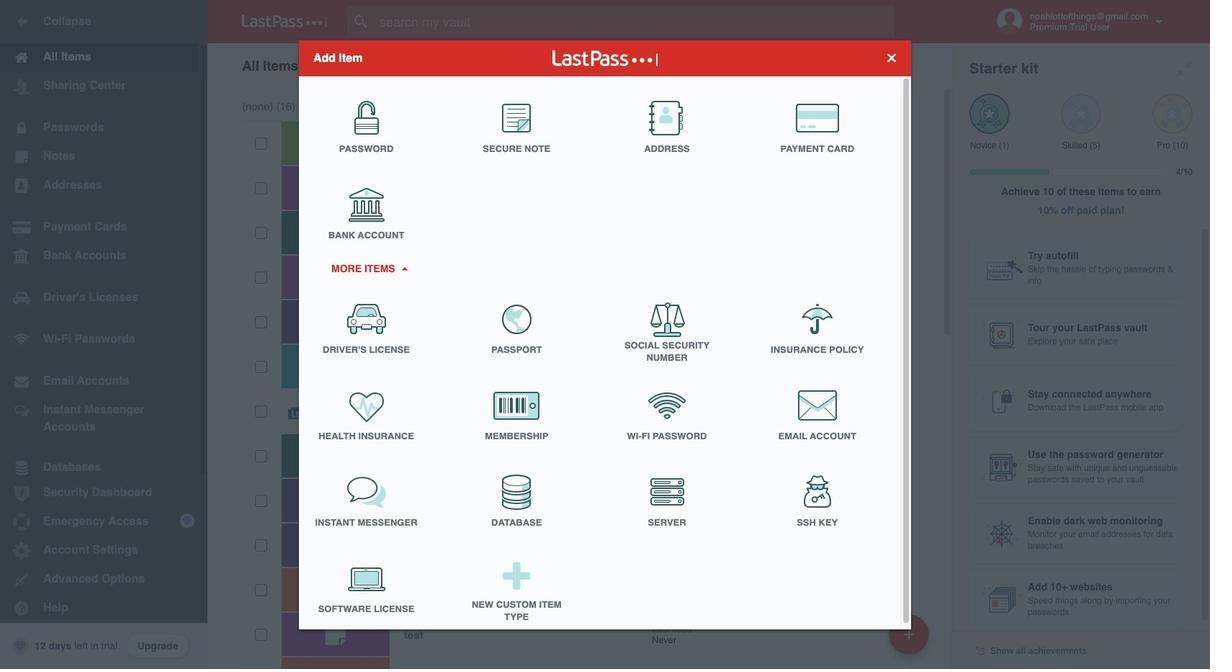 Task type: vqa. For each thing, say whether or not it's contained in the screenshot.
New item element
no



Task type: describe. For each thing, give the bounding box(es) containing it.
main navigation navigation
[[0, 0, 208, 669]]

search my vault text field
[[347, 6, 923, 37]]



Task type: locate. For each thing, give the bounding box(es) containing it.
dialog
[[299, 40, 911, 634]]

new item image
[[904, 629, 914, 639]]

new item navigation
[[884, 610, 938, 669]]

lastpass image
[[242, 15, 327, 28]]

vault options navigation
[[208, 43, 953, 86]]

Search search field
[[347, 6, 923, 37]]

caret right image
[[399, 267, 409, 270]]



